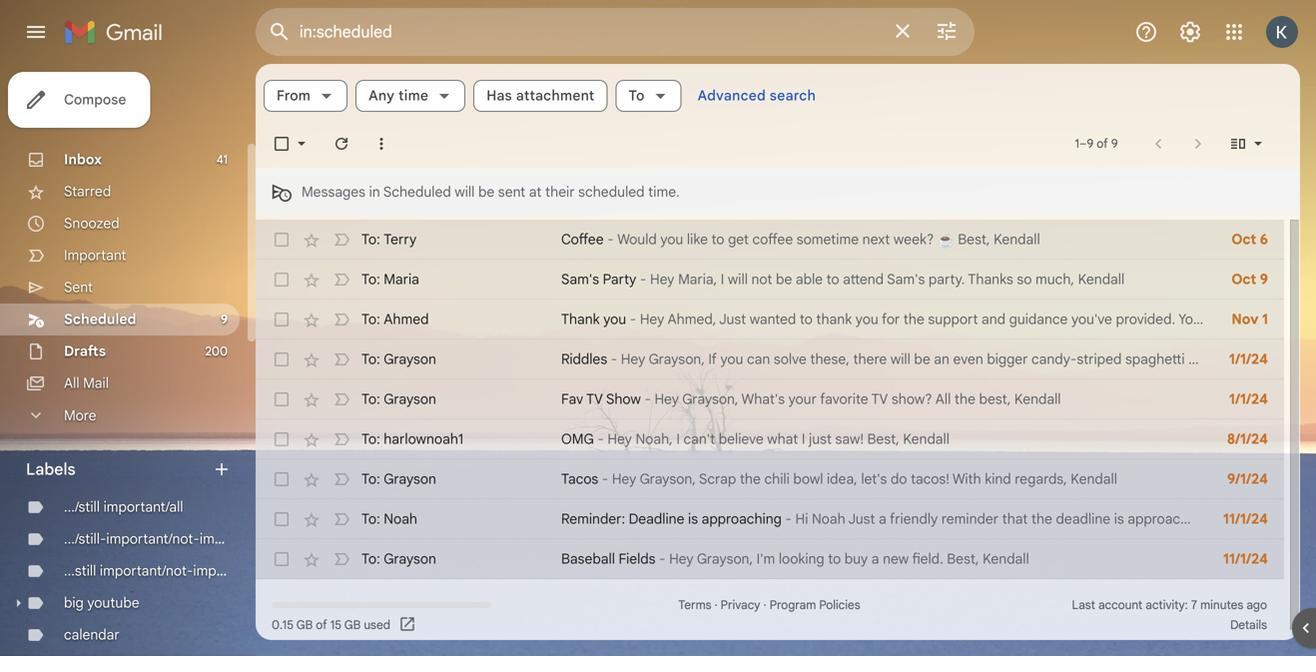 Task type: describe. For each thing, give the bounding box(es) containing it.
party
[[1189, 351, 1223, 368]]

search mail image
[[262, 14, 298, 50]]

compose button
[[8, 72, 150, 128]]

snoozed
[[64, 215, 120, 232]]

attend
[[843, 271, 884, 288]]

to right able
[[827, 271, 840, 288]]

1/1/24 for fav tv show - hey grayson, what's your favorite tv show? all the best, kendall
[[1230, 391, 1269, 408]]

fav tv show - hey grayson, what's your favorite tv show? all the best, kendall
[[561, 391, 1061, 408]]

to: grayson for fav tv show
[[362, 391, 436, 408]]

kendall up "tacos!"
[[903, 431, 950, 448]]

search
[[770, 87, 816, 104]]

1 vertical spatial will
[[728, 271, 748, 288]]

0 horizontal spatial be
[[478, 183, 495, 201]]

get
[[728, 231, 749, 248]]

maria,
[[678, 271, 717, 288]]

wanted
[[750, 311, 796, 328]]

to: for reminder:
[[362, 510, 380, 528]]

big youtube
[[64, 594, 139, 612]]

tacos
[[561, 470, 599, 488]]

.../still-important/not-important link
[[64, 530, 262, 548]]

more image
[[372, 134, 392, 154]]

- right "fields"
[[659, 550, 666, 568]]

important for ...still important/not-important
[[193, 562, 255, 580]]

2 row from the top
[[256, 260, 1285, 300]]

...still important/not-important link
[[64, 562, 255, 580]]

kendall up so
[[994, 231, 1041, 248]]

to left buy
[[828, 550, 841, 568]]

tacos!
[[911, 470, 950, 488]]

buy
[[845, 550, 868, 568]]

reminder:
[[561, 510, 625, 528]]

sent
[[498, 183, 526, 201]]

has
[[487, 87, 512, 104]]

would
[[618, 231, 657, 248]]

with
[[953, 470, 982, 488]]

there
[[854, 351, 887, 368]]

you right if on the right bottom of the page
[[721, 351, 744, 368]]

1 vertical spatial the
[[955, 391, 976, 408]]

used
[[364, 618, 391, 633]]

important/not- for .../still-
[[106, 530, 200, 548]]

2 vertical spatial best,
[[947, 550, 979, 568]]

can't
[[684, 431, 715, 448]]

nov 1
[[1232, 311, 1269, 328]]

- right 'show'
[[645, 391, 651, 408]]

advanced search options image
[[927, 11, 967, 51]]

main menu image
[[24, 20, 48, 44]]

deadline
[[629, 510, 685, 528]]

1 inside row
[[1263, 311, 1269, 328]]

you left for
[[856, 311, 879, 328]]

to left get
[[712, 231, 725, 248]]

snoozed link
[[64, 215, 120, 232]]

hey left maria,
[[650, 271, 675, 288]]

refresh image
[[332, 134, 352, 154]]

2 vertical spatial be
[[914, 351, 931, 368]]

☕ image
[[938, 232, 955, 249]]

important
[[64, 247, 126, 264]]

41
[[216, 152, 228, 167]]

0 vertical spatial of
[[1097, 136, 1108, 151]]

to: grayson for riddles
[[362, 351, 436, 368]]

1 horizontal spatial be
[[776, 271, 792, 288]]

show?
[[892, 391, 933, 408]]

so
[[1017, 271, 1032, 288]]

striped
[[1077, 351, 1122, 368]]

grayson, down if on the right bottom of the page
[[683, 391, 739, 408]]

is
[[688, 510, 698, 528]]

oct 6
[[1232, 231, 1269, 248]]

terry
[[384, 231, 417, 248]]

support image
[[1135, 20, 1159, 44]]

kendall up the 'you've'
[[1078, 271, 1125, 288]]

–
[[1080, 136, 1087, 151]]

activity:
[[1146, 598, 1188, 613]]

candy-
[[1032, 351, 1077, 368]]

- right you!
[[1313, 351, 1317, 368]]

calendar
[[64, 626, 120, 644]]

...still important/not-important
[[64, 562, 255, 580]]

big
[[64, 594, 84, 612]]

more
[[64, 407, 96, 424]]

follow link to manage storage image
[[399, 615, 419, 635]]

an
[[934, 351, 950, 368]]

2 vertical spatial will
[[891, 351, 911, 368]]

.../still-important/not-important
[[64, 530, 262, 548]]

hey left ahmed,
[[640, 311, 665, 328]]

harlownoah1
[[384, 431, 464, 448]]

to: noah
[[362, 510, 418, 528]]

to: terry
[[362, 231, 417, 248]]

riddles
[[561, 351, 608, 368]]

starred link
[[64, 183, 111, 200]]

to: for tacos
[[362, 470, 380, 488]]

kendall right regards,
[[1071, 470, 1118, 488]]

1 horizontal spatial the
[[904, 311, 925, 328]]

en
[[1301, 311, 1317, 328]]

details link
[[1231, 618, 1268, 633]]

advanced
[[698, 87, 766, 104]]

kendall right field.
[[983, 550, 1030, 568]]

able
[[796, 271, 823, 288]]

1 · from the left
[[715, 598, 718, 613]]

coffee
[[561, 231, 604, 248]]

grayson for baseball fields
[[384, 550, 436, 568]]

oct for oct 6
[[1232, 231, 1257, 248]]

.../still
[[64, 498, 100, 516]]

to: for fav
[[362, 391, 380, 408]]

kind
[[985, 470, 1012, 488]]

0.15
[[272, 618, 294, 633]]

a
[[872, 550, 880, 568]]

field.
[[912, 550, 944, 568]]

9/1/24
[[1228, 470, 1269, 488]]

8/1/24
[[1228, 431, 1269, 448]]

any time button
[[356, 80, 466, 112]]

you!
[[1283, 351, 1310, 368]]

tacos - hey grayson, scrap the chili bowl idea, let's do tacos! with kind regards, kendall
[[561, 470, 1118, 488]]

any time
[[369, 87, 429, 104]]

5 row from the top
[[256, 380, 1285, 420]]

advanced search
[[698, 87, 816, 104]]

2 · from the left
[[764, 598, 767, 613]]

you right thank
[[604, 311, 627, 328]]

baseball
[[561, 550, 615, 568]]

1 horizontal spatial i
[[721, 271, 725, 288]]

if
[[709, 351, 717, 368]]

thank you - hey ahmed, just wanted to thank you for the support and guidance you've provided. your expertise and en
[[561, 311, 1317, 328]]

time
[[399, 87, 429, 104]]

let's
[[861, 470, 887, 488]]

8 row from the top
[[256, 499, 1285, 539]]

- up "baseball fields - hey grayson, i'm looking to buy a new field. best, kendall"
[[786, 510, 792, 528]]

- right omg
[[598, 431, 604, 448]]

scheduled inside labels navigation
[[64, 311, 136, 328]]

hey up 'show'
[[621, 351, 646, 368]]

drafts
[[64, 343, 106, 360]]

what
[[767, 431, 798, 448]]

party
[[603, 271, 637, 288]]

party.
[[929, 271, 965, 288]]

7
[[1192, 598, 1198, 613]]

1 vertical spatial best,
[[868, 431, 900, 448]]

to: for riddles
[[362, 351, 380, 368]]

looking
[[779, 550, 825, 568]]

baseball fields - hey grayson, i'm looking to buy a new field. best, kendall
[[561, 550, 1030, 568]]

advanced search button
[[690, 78, 824, 114]]

1 horizontal spatial all
[[936, 391, 951, 408]]

hey left noah,
[[608, 431, 632, 448]]

more button
[[0, 400, 240, 432]]

2 horizontal spatial i
[[802, 431, 806, 448]]



Task type: vqa. For each thing, say whether or not it's contained in the screenshot.
'Arora'
no



Task type: locate. For each thing, give the bounding box(es) containing it.
1 horizontal spatial tv
[[872, 391, 888, 408]]

best, right field.
[[947, 550, 979, 568]]

clear search image
[[883, 11, 923, 51]]

4 to: from the top
[[362, 351, 380, 368]]

i left can't at right bottom
[[677, 431, 680, 448]]

0 vertical spatial scheduled
[[383, 183, 451, 201]]

settings image
[[1179, 20, 1203, 44]]

regards,
[[1015, 470, 1068, 488]]

2 tv from the left
[[872, 391, 888, 408]]

None search field
[[256, 8, 975, 56]]

best, right saw!
[[868, 431, 900, 448]]

all left 'mail'
[[64, 375, 79, 392]]

row up wanted in the right of the page
[[256, 260, 1285, 300]]

row up chili at right bottom
[[256, 420, 1285, 460]]

to: harlownoah1
[[362, 431, 464, 448]]

oct left 6
[[1232, 231, 1257, 248]]

scheduled
[[383, 183, 451, 201], [64, 311, 136, 328]]

1 and from the left
[[982, 311, 1006, 328]]

to: left noah
[[362, 510, 380, 528]]

6 row from the top
[[256, 420, 1285, 460]]

all inside labels navigation
[[64, 375, 79, 392]]

1 vertical spatial be
[[776, 271, 792, 288]]

i left just
[[802, 431, 806, 448]]

last
[[1072, 598, 1096, 613]]

1 grayson from the top
[[384, 351, 436, 368]]

2 vertical spatial the
[[740, 470, 761, 488]]

grayson, up reminder: deadline is approaching -
[[640, 470, 696, 488]]

2 grayson from the top
[[384, 391, 436, 408]]

0 horizontal spatial all
[[64, 375, 79, 392]]

tv
[[586, 391, 603, 408], [872, 391, 888, 408]]

messages in scheduled will be sent at their scheduled time.
[[302, 183, 680, 201]]

2 1/1/24 from the top
[[1230, 391, 1269, 408]]

ahmed
[[384, 311, 429, 328]]

0 vertical spatial 11/1/24
[[1224, 510, 1269, 528]]

and
[[982, 311, 1006, 328], [1273, 311, 1298, 328]]

1 horizontal spatial gb
[[344, 618, 361, 633]]

0 vertical spatial important
[[200, 530, 262, 548]]

to: grayson down noah
[[362, 550, 436, 568]]

1 gb from the left
[[296, 618, 313, 633]]

0 vertical spatial 1/1/24
[[1230, 351, 1269, 368]]

1 tv from the left
[[586, 391, 603, 408]]

show
[[606, 391, 641, 408]]

4 row from the top
[[256, 340, 1317, 380]]

just
[[719, 311, 746, 328]]

1 row from the top
[[256, 220, 1285, 260]]

just
[[809, 431, 832, 448]]

i
[[721, 271, 725, 288], [677, 431, 680, 448], [802, 431, 806, 448]]

0 vertical spatial be
[[478, 183, 495, 201]]

thanks
[[968, 271, 1014, 288]]

- right party
[[640, 271, 647, 288]]

to: down to: ahmed on the left of page
[[362, 351, 380, 368]]

11/1/24 for reminder: deadline is approaching -
[[1224, 510, 1269, 528]]

1 vertical spatial important/not-
[[100, 562, 193, 580]]

0 vertical spatial important/not-
[[106, 530, 200, 548]]

1 vertical spatial 1
[[1263, 311, 1269, 328]]

hey down reminder: deadline is approaching -
[[669, 550, 694, 568]]

best, right ☕ image
[[958, 231, 990, 248]]

- down party
[[630, 311, 637, 328]]

0 vertical spatial oct
[[1232, 231, 1257, 248]]

not
[[752, 271, 773, 288]]

row up terms · privacy · program policies
[[256, 539, 1285, 579]]

to: maria
[[362, 271, 419, 288]]

to: down to: noah
[[362, 550, 380, 568]]

6 to: from the top
[[362, 431, 380, 448]]

scheduled up drafts
[[64, 311, 136, 328]]

fields
[[619, 550, 656, 568]]

grayson for riddles
[[384, 351, 436, 368]]

oct
[[1232, 231, 1257, 248], [1232, 271, 1257, 288]]

- left would
[[608, 231, 614, 248]]

row up what on the right of page
[[256, 380, 1285, 420]]

chili
[[765, 470, 790, 488]]

important
[[200, 530, 262, 548], [193, 562, 255, 580]]

2 sam's from the left
[[887, 271, 925, 288]]

2 oct from the top
[[1232, 271, 1257, 288]]

i'm
[[757, 550, 775, 568]]

expertise
[[1210, 311, 1270, 328]]

best, kendall
[[955, 231, 1041, 248]]

to left thank
[[800, 311, 813, 328]]

to: up to: harlownoah1
[[362, 391, 380, 408]]

scheduled inside 'main content'
[[383, 183, 451, 201]]

riddles - hey grayson, if you can solve these, there will be an even bigger candy-striped spaghetti party awaiting you! -
[[561, 351, 1317, 368]]

important down .../still-important/not-important link on the bottom left of the page
[[193, 562, 255, 580]]

9 to: from the top
[[362, 550, 380, 568]]

0 horizontal spatial of
[[316, 618, 327, 633]]

200
[[205, 344, 228, 359]]

much,
[[1036, 271, 1075, 288]]

1 horizontal spatial will
[[728, 271, 748, 288]]

None checkbox
[[272, 134, 292, 154], [272, 270, 292, 290], [272, 310, 292, 330], [272, 390, 292, 410], [272, 430, 292, 450], [272, 469, 292, 489], [272, 509, 292, 529], [272, 134, 292, 154], [272, 270, 292, 290], [272, 310, 292, 330], [272, 390, 292, 410], [272, 430, 292, 450], [272, 469, 292, 489], [272, 509, 292, 529]]

1 to: from the top
[[362, 231, 380, 248]]

row up not in the right of the page
[[256, 220, 1285, 260]]

1 sam's from the left
[[561, 271, 599, 288]]

important up '...still important/not-important'
[[200, 530, 262, 548]]

labels navigation
[[0, 64, 262, 656]]

has attachment
[[487, 87, 595, 104]]

grayson down to: harlownoah1
[[384, 470, 436, 488]]

footer inside 'main content'
[[256, 595, 1285, 635]]

1 oct from the top
[[1232, 231, 1257, 248]]

these,
[[810, 351, 850, 368]]

sam's left party
[[561, 271, 599, 288]]

2 11/1/24 from the top
[[1224, 550, 1269, 568]]

grayson
[[384, 351, 436, 368], [384, 391, 436, 408], [384, 470, 436, 488], [384, 550, 436, 568]]

toggle split pane mode image
[[1229, 134, 1249, 154]]

the left chili at right bottom
[[740, 470, 761, 488]]

solve
[[774, 351, 807, 368]]

what's
[[742, 391, 785, 408]]

grayson up to: harlownoah1
[[384, 391, 436, 408]]

1 to: grayson from the top
[[362, 351, 436, 368]]

gmail image
[[64, 12, 173, 52]]

0 horizontal spatial will
[[455, 183, 475, 201]]

important link
[[64, 247, 126, 264]]

1 horizontal spatial and
[[1273, 311, 1298, 328]]

...still
[[64, 562, 96, 580]]

from button
[[264, 80, 348, 112]]

oct for oct 9
[[1232, 271, 1257, 288]]

1 vertical spatial important
[[193, 562, 255, 580]]

to: for omg
[[362, 431, 380, 448]]

1 1/1/24 from the top
[[1230, 351, 1269, 368]]

and down thanks
[[982, 311, 1006, 328]]

scrap
[[699, 470, 736, 488]]

11/1/24
[[1224, 510, 1269, 528], [1224, 550, 1269, 568]]

to: grayson up to: harlownoah1
[[362, 391, 436, 408]]

1 vertical spatial scheduled
[[64, 311, 136, 328]]

to: grayson for baseball fields
[[362, 550, 436, 568]]

sam's party - hey maria, i will not be able to attend sam's party. thanks so much, kendall
[[561, 271, 1125, 288]]

hey right the tacos
[[612, 470, 637, 488]]

0 vertical spatial best,
[[958, 231, 990, 248]]

1 horizontal spatial sam's
[[887, 271, 925, 288]]

- would you like to get coffee sometime next week?
[[604, 231, 938, 248]]

15
[[330, 618, 342, 633]]

7 to: from the top
[[362, 470, 380, 488]]

of left 15
[[316, 618, 327, 633]]

details
[[1231, 618, 1268, 633]]

5 to: from the top
[[362, 391, 380, 408]]

0 horizontal spatial sam's
[[561, 271, 599, 288]]

oct up "nov"
[[1232, 271, 1257, 288]]

to: grayson for tacos
[[362, 470, 436, 488]]

to
[[712, 231, 725, 248], [827, 271, 840, 288], [800, 311, 813, 328], [828, 550, 841, 568]]

1 horizontal spatial scheduled
[[383, 183, 451, 201]]

be left an
[[914, 351, 931, 368]]

to: grayson up noah
[[362, 470, 436, 488]]

grayson for fav tv show
[[384, 391, 436, 408]]

2 and from the left
[[1273, 311, 1298, 328]]

2 horizontal spatial the
[[955, 391, 976, 408]]

from
[[277, 87, 311, 104]]

be left the sent
[[478, 183, 495, 201]]

0 horizontal spatial ·
[[715, 598, 718, 613]]

week?
[[894, 231, 934, 248]]

support
[[928, 311, 978, 328]]

all mail
[[64, 375, 109, 392]]

tv left show?
[[872, 391, 888, 408]]

favorite
[[820, 391, 869, 408]]

to: left ahmed
[[362, 311, 380, 328]]

0 horizontal spatial 1
[[1075, 136, 1080, 151]]

1 vertical spatial 11/1/24
[[1224, 550, 1269, 568]]

coffee
[[753, 231, 793, 248]]

the right for
[[904, 311, 925, 328]]

omg - hey noah, i can't believe what i just saw! best, kendall
[[561, 431, 950, 448]]

to: grayson
[[362, 351, 436, 368], [362, 391, 436, 408], [362, 470, 436, 488], [362, 550, 436, 568]]

will left not in the right of the page
[[728, 271, 748, 288]]

and left en
[[1273, 311, 1298, 328]]

thank
[[817, 311, 852, 328]]

2 horizontal spatial be
[[914, 351, 931, 368]]

terms · privacy · program policies
[[679, 598, 861, 613]]

awaiting
[[1226, 351, 1279, 368]]

youtube
[[87, 594, 139, 612]]

2 gb from the left
[[344, 618, 361, 633]]

all right show?
[[936, 391, 951, 408]]

important/not- down .../still-important/not-important link on the bottom left of the page
[[100, 562, 193, 580]]

your
[[1179, 311, 1207, 328]]

program policies link
[[770, 598, 861, 613]]

to: for sam's
[[362, 271, 380, 288]]

labels heading
[[26, 460, 212, 479]]

account
[[1099, 598, 1143, 613]]

3 row from the top
[[256, 300, 1317, 340]]

4 grayson from the top
[[384, 550, 436, 568]]

you
[[661, 231, 684, 248], [604, 311, 627, 328], [856, 311, 879, 328], [721, 351, 744, 368]]

for
[[882, 311, 900, 328]]

1 11/1/24 from the top
[[1224, 510, 1269, 528]]

hey up noah,
[[655, 391, 679, 408]]

to: for thank
[[362, 311, 380, 328]]

- right the riddles
[[611, 351, 618, 368]]

be right not in the right of the page
[[776, 271, 792, 288]]

to: for baseball
[[362, 550, 380, 568]]

main content containing from
[[256, 64, 1317, 640]]

noah
[[384, 510, 418, 528]]

11/1/24 down 9/1/24
[[1224, 510, 1269, 528]]

0 vertical spatial the
[[904, 311, 925, 328]]

to: grayson down to: ahmed on the left of page
[[362, 351, 436, 368]]

2 to: grayson from the top
[[362, 391, 436, 408]]

terms
[[679, 598, 712, 613]]

1/1/24 up 8/1/24 at the bottom of the page
[[1230, 391, 1269, 408]]

gb right 0.15
[[296, 618, 313, 633]]

grayson for tacos
[[384, 470, 436, 488]]

1 horizontal spatial 1
[[1263, 311, 1269, 328]]

· right privacy link
[[764, 598, 767, 613]]

0 horizontal spatial tv
[[586, 391, 603, 408]]

9 row from the top
[[256, 539, 1285, 579]]

3 grayson from the top
[[384, 470, 436, 488]]

9 inside labels navigation
[[221, 312, 228, 327]]

1/1/24 down the nov 1
[[1230, 351, 1269, 368]]

of right –
[[1097, 136, 1108, 151]]

will
[[455, 183, 475, 201], [728, 271, 748, 288], [891, 351, 911, 368]]

1 horizontal spatial ·
[[764, 598, 767, 613]]

time.
[[648, 183, 680, 201]]

messages
[[302, 183, 366, 201]]

guidance
[[1010, 311, 1068, 328]]

grayson down noah
[[384, 550, 436, 568]]

you left "like" at the top right
[[661, 231, 684, 248]]

i right maria,
[[721, 271, 725, 288]]

3 to: grayson from the top
[[362, 470, 436, 488]]

labels
[[26, 460, 76, 479]]

7 row from the top
[[256, 460, 1285, 499]]

Search mail text field
[[300, 22, 879, 42]]

· right terms link
[[715, 598, 718, 613]]

row
[[256, 220, 1285, 260], [256, 260, 1285, 300], [256, 300, 1317, 340], [256, 340, 1317, 380], [256, 380, 1285, 420], [256, 420, 1285, 460], [256, 460, 1285, 499], [256, 499, 1285, 539], [256, 539, 1285, 579]]

believe
[[719, 431, 764, 448]]

important/not- for ...still
[[100, 562, 193, 580]]

.../still important/all
[[64, 498, 183, 516]]

in
[[369, 183, 380, 201]]

kendall right best, on the bottom right of page
[[1015, 391, 1061, 408]]

bigger
[[987, 351, 1028, 368]]

9
[[1087, 136, 1094, 151], [1111, 136, 1118, 151], [1260, 271, 1269, 288], [221, 312, 228, 327]]

sam's
[[561, 271, 599, 288], [887, 271, 925, 288]]

approaching
[[702, 510, 782, 528]]

to: up to: noah
[[362, 470, 380, 488]]

thank
[[561, 311, 600, 328]]

has attachment button
[[474, 80, 608, 112]]

1 horizontal spatial of
[[1097, 136, 1108, 151]]

2 horizontal spatial will
[[891, 351, 911, 368]]

footer containing terms
[[256, 595, 1285, 635]]

1 vertical spatial of
[[316, 618, 327, 633]]

omg
[[561, 431, 594, 448]]

1 vertical spatial 1/1/24
[[1230, 391, 1269, 408]]

grayson, left i'm
[[697, 550, 753, 568]]

footer
[[256, 595, 1285, 635]]

sam's down the week? at the right top
[[887, 271, 925, 288]]

fav
[[561, 391, 583, 408]]

0 horizontal spatial scheduled
[[64, 311, 136, 328]]

to: left 'terry'
[[362, 231, 380, 248]]

to: left maria
[[362, 271, 380, 288]]

0 horizontal spatial gb
[[296, 618, 313, 633]]

3 to: from the top
[[362, 311, 380, 328]]

important/not- up '...still important/not-important'
[[106, 530, 200, 548]]

provided.
[[1116, 311, 1176, 328]]

1 vertical spatial oct
[[1232, 271, 1257, 288]]

your
[[789, 391, 817, 408]]

main content
[[256, 64, 1317, 640]]

- right the tacos
[[602, 470, 609, 488]]

8 to: from the top
[[362, 510, 380, 528]]

0 vertical spatial will
[[455, 183, 475, 201]]

0 horizontal spatial i
[[677, 431, 680, 448]]

1/1/24 for riddles - hey grayson, if you can solve these, there will be an even bigger candy-striped spaghetti party awaiting you! -
[[1230, 351, 1269, 368]]

0 vertical spatial 1
[[1075, 136, 1080, 151]]

to: left harlownoah1
[[362, 431, 380, 448]]

scheduled right in
[[383, 183, 451, 201]]

any
[[369, 87, 395, 104]]

11/1/24 up the ago
[[1224, 550, 1269, 568]]

grayson, left if on the right bottom of the page
[[649, 351, 705, 368]]

.../still-
[[64, 530, 106, 548]]

11/1/24 for baseball fields - hey grayson, i'm looking to buy a new field. best, kendall
[[1224, 550, 1269, 568]]

grayson down ahmed
[[384, 351, 436, 368]]

row down what on the right of page
[[256, 460, 1285, 499]]

4 to: grayson from the top
[[362, 550, 436, 568]]

None checkbox
[[272, 230, 292, 250], [272, 350, 292, 370], [272, 549, 292, 569], [272, 230, 292, 250], [272, 350, 292, 370], [272, 549, 292, 569]]

tv right fav
[[586, 391, 603, 408]]

0 horizontal spatial and
[[982, 311, 1006, 328]]

sometime
[[797, 231, 859, 248]]

the left best, on the bottom right of page
[[955, 391, 976, 408]]

row up solve
[[256, 300, 1317, 340]]

will right there
[[891, 351, 911, 368]]

minutes
[[1201, 598, 1244, 613]]

row down wanted in the right of the page
[[256, 340, 1317, 380]]

2 to: from the top
[[362, 271, 380, 288]]

.../still important/all link
[[64, 498, 183, 516]]

gb right 15
[[344, 618, 361, 633]]

0 horizontal spatial the
[[740, 470, 761, 488]]

saw!
[[836, 431, 864, 448]]

important for .../still-important/not-important
[[200, 530, 262, 548]]

will left the sent
[[455, 183, 475, 201]]

ahmed,
[[668, 311, 717, 328]]



